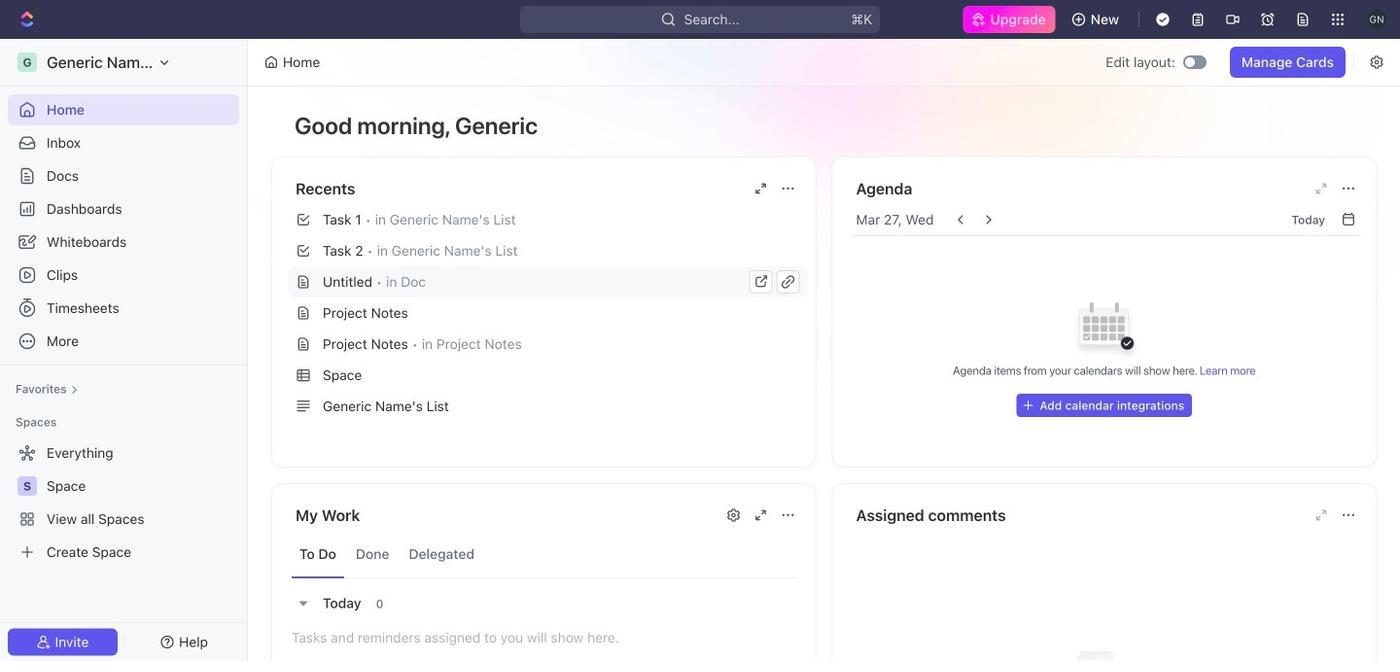 Task type: vqa. For each thing, say whether or not it's contained in the screenshot.
tree
yes



Task type: describe. For each thing, give the bounding box(es) containing it.
tree inside sidebar navigation
[[8, 438, 239, 568]]



Task type: locate. For each thing, give the bounding box(es) containing it.
sidebar navigation
[[0, 39, 252, 661]]

tab list
[[292, 531, 796, 579]]

space, , element
[[18, 477, 37, 496]]

tree
[[8, 438, 239, 568]]

generic name's workspace, , element
[[18, 53, 37, 72]]



